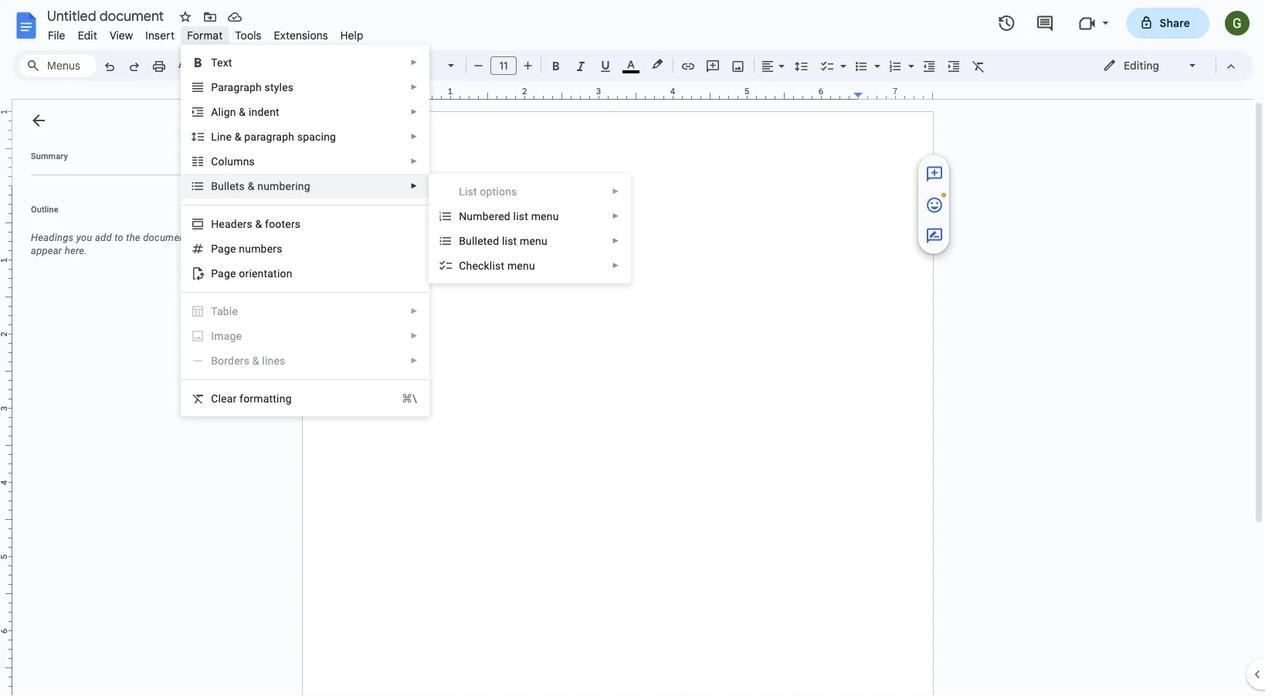 Task type: vqa. For each thing, say whether or not it's contained in the screenshot.
SAVED TO DRIVE button
no



Task type: locate. For each thing, give the bounding box(es) containing it.
1 vertical spatial s
[[239, 180, 245, 192]]

page left u
[[211, 242, 236, 255]]

list up bulleted list menu b element
[[513, 210, 528, 223]]

n for s
[[243, 155, 249, 168]]

0 vertical spatial page
[[211, 242, 236, 255]]

spacing
[[297, 130, 336, 143]]

add emoji reaction image
[[926, 196, 944, 214]]

outline
[[31, 204, 58, 214]]

n up bulle t s & numbering
[[243, 155, 249, 168]]

2 page from the top
[[211, 267, 236, 280]]

► for s & numbering
[[410, 182, 418, 190]]

c for h
[[459, 259, 466, 272]]

numbering
[[257, 180, 310, 192]]

1 page from the top
[[211, 242, 236, 255]]

c down borders
[[211, 392, 218, 405]]

&
[[239, 105, 246, 118], [235, 130, 242, 143], [248, 180, 255, 192], [255, 217, 262, 230], [252, 354, 259, 367]]

lines
[[262, 354, 286, 367]]

text
[[211, 56, 232, 69]]

s for n
[[249, 155, 255, 168]]

► for l ine & paragraph spacing
[[410, 132, 418, 141]]

formatting
[[240, 392, 292, 405]]

& for lign
[[239, 105, 246, 118]]

►
[[410, 58, 418, 67], [410, 83, 418, 92], [410, 107, 418, 116], [410, 132, 418, 141], [410, 157, 418, 166], [410, 182, 418, 190], [612, 187, 620, 196], [612, 212, 620, 221], [612, 236, 620, 245], [612, 261, 620, 270], [410, 307, 418, 316], [410, 331, 418, 340], [410, 356, 418, 365]]

0 horizontal spatial c
[[211, 392, 218, 405]]

menu bar banner
[[0, 0, 1266, 696]]

a
[[211, 105, 218, 118]]

1 vertical spatial menu
[[520, 234, 548, 247]]

► for ecklist menu
[[612, 261, 620, 270]]

help
[[341, 29, 364, 42]]

extensions menu item
[[268, 26, 334, 44]]

menu item down the table "menu item"
[[191, 328, 418, 344]]

& right ine
[[235, 130, 242, 143]]

► for p aragraph styles
[[410, 83, 418, 92]]

menu
[[531, 210, 559, 223], [520, 234, 548, 247], [508, 259, 535, 272]]

edit menu item
[[72, 26, 103, 44]]

menu down bulleted list menu b element
[[508, 259, 535, 272]]

ine
[[217, 130, 232, 143]]

ecklist
[[472, 259, 505, 272]]

menu down numbered list menu n element
[[520, 234, 548, 247]]

page
[[211, 242, 236, 255], [211, 267, 236, 280]]

0 vertical spatial list
[[513, 210, 528, 223]]

0 vertical spatial menu item
[[430, 179, 631, 204]]

menu item
[[430, 179, 631, 204], [191, 328, 418, 344]]

menu
[[429, 0, 631, 481], [181, 45, 430, 416]]

c down b
[[459, 259, 466, 272]]

view
[[110, 29, 133, 42]]

s right the colum
[[249, 155, 255, 168]]

⌘backslash element
[[383, 391, 417, 406]]

1 horizontal spatial c
[[459, 259, 466, 272]]

1 horizontal spatial s
[[249, 155, 255, 168]]

n
[[243, 155, 249, 168], [239, 242, 245, 255]]

Font size text field
[[491, 56, 516, 75]]

1 vertical spatial page
[[211, 267, 236, 280]]

list for umbered
[[513, 210, 528, 223]]

tools
[[235, 29, 262, 42]]

insert menu item
[[139, 26, 181, 44]]

extensions
[[274, 29, 328, 42]]

menu item containing list
[[430, 179, 631, 204]]

table menu item
[[191, 304, 418, 319]]

1 vertical spatial n
[[239, 242, 245, 255]]

menu for umbered list menu
[[531, 210, 559, 223]]

suggest edits image
[[926, 227, 944, 245]]

highlight color image
[[649, 55, 666, 73]]

& right t
[[248, 180, 255, 192]]

► for age
[[410, 331, 418, 340]]

editing
[[1124, 59, 1160, 72]]

to
[[114, 232, 124, 243]]

you
[[76, 232, 92, 243]]

0 vertical spatial s
[[249, 155, 255, 168]]

& right lign
[[239, 105, 246, 118]]

checklist menu image
[[837, 56, 847, 61]]

text color image
[[623, 55, 640, 73]]

p
[[211, 81, 218, 93]]

umbered
[[467, 210, 511, 223]]

⌘\
[[402, 392, 417, 405]]

styles
[[265, 81, 294, 93]]

indent
[[249, 105, 280, 118]]

list for ulleted
[[502, 234, 517, 247]]

footers
[[265, 217, 301, 230]]

l ine & paragraph spacing
[[211, 130, 336, 143]]

page n u mbers
[[211, 242, 282, 255]]

borders
[[211, 354, 250, 367]]

0 horizontal spatial menu item
[[191, 328, 418, 344]]

1 vertical spatial c
[[211, 392, 218, 405]]

page orientation
[[211, 267, 293, 280]]

Rename text field
[[42, 6, 173, 25]]

bulle t s & numbering
[[211, 180, 310, 192]]

page for page orientation
[[211, 267, 236, 280]]

tools menu item
[[229, 26, 268, 44]]

menu up bulleted list menu b element
[[531, 210, 559, 223]]

n for u
[[239, 242, 245, 255]]

s
[[249, 155, 255, 168], [239, 180, 245, 192]]

application
[[0, 0, 1266, 696]]

c
[[459, 259, 466, 272], [211, 392, 218, 405]]

& left lines
[[252, 354, 259, 367]]

c h ecklist menu
[[459, 259, 535, 272]]

► for a lign & indent
[[410, 107, 418, 116]]

1 vertical spatial list
[[502, 234, 517, 247]]

numbered list menu n element
[[459, 210, 564, 223]]

list down n umbered list menu
[[502, 234, 517, 247]]

menu bar
[[42, 20, 370, 46]]

line & paragraph spacing l element
[[211, 130, 341, 143]]

checklist menu h element
[[459, 259, 540, 272]]

1 vertical spatial menu item
[[191, 328, 418, 344]]

0 vertical spatial n
[[243, 155, 249, 168]]

o
[[480, 185, 486, 198]]

menu for ulleted list menu
[[520, 234, 548, 247]]

Font size field
[[491, 56, 523, 76]]

headings
[[31, 232, 74, 243]]

p aragraph styles
[[211, 81, 294, 93]]

0 horizontal spatial s
[[239, 180, 245, 192]]

0 vertical spatial c
[[459, 259, 466, 272]]

headings you add to the document will appear here.
[[31, 232, 206, 257]]

insert image image
[[730, 55, 747, 76]]

Star checkbox
[[175, 6, 196, 28]]

& right eaders
[[255, 217, 262, 230]]

menu item up numbered list menu n element
[[430, 179, 631, 204]]

n left mbers
[[239, 242, 245, 255]]

menu containing list
[[429, 0, 631, 481]]

m
[[214, 330, 224, 342]]

here.
[[65, 245, 87, 257]]

paragraph
[[244, 130, 294, 143]]

page down page n u mbers
[[211, 267, 236, 280]]

s right bulle
[[239, 180, 245, 192]]

page numbers u element
[[211, 242, 287, 255]]

add
[[95, 232, 112, 243]]

menu bar containing file
[[42, 20, 370, 46]]

right margin image
[[855, 87, 933, 99]]

align & indent a element
[[211, 105, 284, 118]]

main toolbar
[[96, 0, 1035, 439]]

lear
[[218, 392, 237, 405]]

1 horizontal spatial menu item
[[430, 179, 631, 204]]

borders & lines q element
[[211, 354, 290, 367]]

► for b ulleted list menu
[[612, 236, 620, 245]]

list
[[513, 210, 528, 223], [502, 234, 517, 247]]

eaders
[[219, 217, 253, 230]]

document
[[143, 232, 188, 243]]

file
[[48, 29, 65, 42]]

0 vertical spatial menu
[[531, 210, 559, 223]]

summary heading
[[31, 150, 68, 162]]



Task type: describe. For each thing, give the bounding box(es) containing it.
table
[[211, 305, 238, 318]]

h
[[466, 259, 472, 272]]

help menu item
[[334, 26, 370, 44]]

t
[[236, 180, 239, 192]]

share
[[1160, 16, 1191, 30]]

menu item containing i
[[191, 328, 418, 344]]

list o ptions
[[459, 185, 517, 198]]

add comment image
[[926, 165, 944, 183]]

ptions
[[486, 185, 517, 198]]

i m age
[[211, 330, 242, 342]]

page orientation 3 element
[[211, 267, 297, 280]]

image m element
[[211, 330, 247, 342]]

Menus field
[[19, 55, 97, 76]]

insert
[[145, 29, 175, 42]]

page for page n u mbers
[[211, 242, 236, 255]]

orientation
[[239, 267, 293, 280]]

file menu item
[[42, 26, 72, 44]]

application containing share
[[0, 0, 1266, 696]]

u
[[245, 242, 251, 255]]

c lear formatting
[[211, 392, 292, 405]]

table 2 element
[[211, 305, 243, 318]]

format menu item
[[181, 26, 229, 44]]

text s element
[[211, 56, 237, 69]]

the
[[126, 232, 140, 243]]

bulleted list menu image
[[871, 56, 881, 61]]

arial
[[396, 59, 420, 72]]

paragraph styles p element
[[211, 81, 298, 93]]

share button
[[1127, 8, 1210, 39]]

menu bar inside menu bar banner
[[42, 20, 370, 46]]

s for t
[[239, 180, 245, 192]]

h
[[211, 217, 219, 230]]

ulleted
[[466, 234, 499, 247]]

h eaders & footers
[[211, 217, 301, 230]]

n
[[459, 210, 467, 223]]

colum
[[211, 155, 243, 168]]

borders & lines
[[211, 354, 286, 367]]

borders & lines menu item
[[191, 353, 418, 369]]

line & paragraph spacing image
[[793, 55, 811, 76]]

format
[[187, 29, 223, 42]]

columns n element
[[211, 155, 260, 168]]

summary
[[31, 151, 68, 161]]

c for lear
[[211, 392, 218, 405]]

appear
[[31, 245, 62, 257]]

top margin image
[[0, 112, 12, 190]]

& for ine
[[235, 130, 242, 143]]

& for eaders
[[255, 217, 262, 230]]

colum n s
[[211, 155, 255, 168]]

bulleted list menu b element
[[459, 234, 552, 247]]

outline heading
[[12, 203, 223, 225]]

edit
[[78, 29, 97, 42]]

► for s
[[410, 157, 418, 166]]

menu containing text
[[181, 45, 430, 416]]

► inside borders & lines menu item
[[410, 356, 418, 365]]

clear formatting c element
[[211, 392, 296, 405]]

► inside the table "menu item"
[[410, 307, 418, 316]]

► for n umbered list menu
[[612, 212, 620, 221]]

bulle
[[211, 180, 236, 192]]

& inside menu item
[[252, 354, 259, 367]]

list options o element
[[459, 185, 522, 198]]

view menu item
[[103, 26, 139, 44]]

mbers
[[251, 242, 282, 255]]

mode and view toolbar
[[1092, 50, 1244, 81]]

b
[[459, 234, 466, 247]]

age
[[224, 330, 242, 342]]

arial option
[[396, 55, 439, 76]]

n umbered list menu
[[459, 210, 559, 223]]

bullets & numbering t element
[[211, 180, 315, 192]]

a lign & indent
[[211, 105, 280, 118]]

lign
[[218, 105, 236, 118]]

document outline element
[[12, 100, 223, 696]]

i
[[211, 330, 214, 342]]

will
[[191, 232, 206, 243]]

editing button
[[1092, 54, 1209, 77]]

list
[[459, 185, 477, 198]]

l
[[211, 130, 217, 143]]

headers & footers h element
[[211, 217, 305, 230]]

aragraph
[[218, 81, 262, 93]]

b ulleted list menu
[[459, 234, 548, 247]]

2 vertical spatial menu
[[508, 259, 535, 272]]



